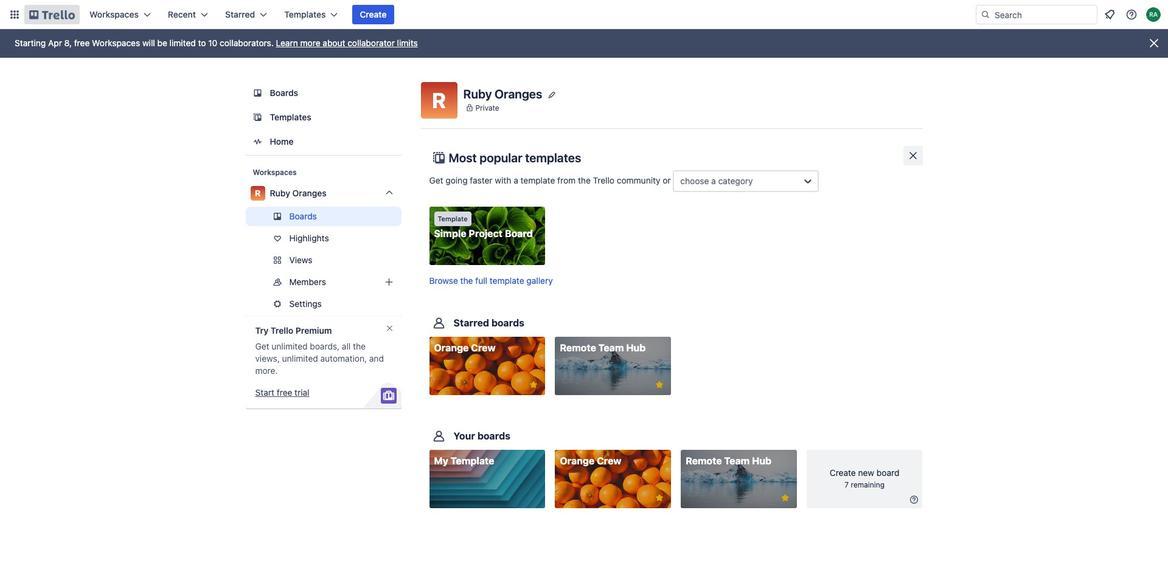 Task type: locate. For each thing, give the bounding box(es) containing it.
r button
[[421, 82, 457, 119]]

1 vertical spatial template
[[490, 276, 525, 286]]

0 vertical spatial remote team hub link
[[555, 337, 671, 396]]

create for create
[[360, 9, 387, 19]]

template inside my template link
[[451, 456, 495, 467]]

free right 8,
[[74, 38, 90, 48]]

boards right your
[[478, 431, 511, 442]]

ruby oranges
[[464, 87, 543, 101], [270, 188, 327, 198]]

ruby up private
[[464, 87, 492, 101]]

unlimited down boards,
[[282, 354, 318, 364]]

trello right try on the left of page
[[271, 326, 294, 336]]

settings
[[289, 299, 322, 309]]

1 vertical spatial boards
[[289, 211, 317, 222]]

gallery
[[527, 276, 553, 286]]

workspaces
[[89, 9, 139, 19], [92, 38, 140, 48], [253, 168, 297, 177]]

0 vertical spatial boards link
[[246, 82, 401, 104]]

create up 7
[[830, 468, 856, 479]]

1 horizontal spatial remote
[[686, 456, 722, 467]]

boards for starred boards
[[492, 318, 525, 329]]

more
[[300, 38, 321, 48]]

0 vertical spatial get
[[429, 175, 444, 185]]

1 horizontal spatial remote team hub link
[[681, 451, 797, 509]]

1 horizontal spatial orange crew
[[560, 456, 622, 467]]

0 vertical spatial template
[[521, 175, 555, 185]]

1 vertical spatial boards
[[478, 431, 511, 442]]

template right full
[[490, 276, 525, 286]]

hub
[[627, 343, 646, 354], [752, 456, 772, 467]]

hub for remote team hub link to the right
[[752, 456, 772, 467]]

click to unstar this board. it will be removed from your starred list. image for starred boards
[[654, 380, 665, 391]]

1 horizontal spatial create
[[830, 468, 856, 479]]

the right from
[[578, 175, 591, 185]]

1 horizontal spatial hub
[[752, 456, 772, 467]]

oranges up highlights
[[293, 188, 327, 198]]

0 vertical spatial boards
[[492, 318, 525, 329]]

0 horizontal spatial hub
[[627, 343, 646, 354]]

unlimited up views,
[[272, 342, 308, 352]]

1 vertical spatial create
[[830, 468, 856, 479]]

boards link up the templates link
[[246, 82, 401, 104]]

1 vertical spatial boards link
[[246, 207, 401, 226]]

0 vertical spatial crew
[[471, 343, 496, 354]]

1 vertical spatial orange crew link
[[555, 451, 671, 509]]

views
[[289, 255, 313, 265]]

the
[[578, 175, 591, 185], [461, 276, 473, 286], [353, 342, 366, 352]]

r inside button
[[432, 88, 446, 113]]

1 vertical spatial orange
[[560, 456, 595, 467]]

browse
[[429, 276, 458, 286]]

1 horizontal spatial ruby
[[464, 87, 492, 101]]

choose a category
[[681, 176, 753, 186]]

get
[[429, 175, 444, 185], [255, 342, 269, 352]]

template up simple
[[438, 215, 468, 223]]

a
[[514, 175, 519, 185], [712, 176, 716, 186]]

1 horizontal spatial crew
[[597, 456, 622, 467]]

crew for click to unstar this board. it will be removed from your starred list. image corresponding to your boards
[[597, 456, 622, 467]]

boards up highlights
[[289, 211, 317, 222]]

0 vertical spatial team
[[599, 343, 624, 354]]

remote team hub for remote team hub link to the right
[[686, 456, 772, 467]]

ruby anderson (rubyanderson7) image
[[1147, 7, 1162, 22]]

free left trial
[[277, 388, 292, 398]]

a right choose at the right of the page
[[712, 176, 716, 186]]

orange for orange crew link to the right
[[560, 456, 595, 467]]

1 vertical spatial remote team hub link
[[681, 451, 797, 509]]

0 horizontal spatial remote
[[560, 343, 597, 354]]

0 vertical spatial orange crew link
[[429, 337, 546, 396]]

project
[[469, 228, 503, 239]]

1 vertical spatial templates
[[270, 112, 311, 122]]

10
[[208, 38, 218, 48]]

remote team hub link
[[555, 337, 671, 396], [681, 451, 797, 509]]

click to unstar this board. it will be removed from your starred list. image
[[654, 380, 665, 391], [654, 493, 665, 504], [780, 493, 791, 504]]

trello left community on the top right of page
[[593, 175, 615, 185]]

create inside button
[[360, 9, 387, 19]]

0 vertical spatial boards
[[270, 88, 298, 98]]

template
[[438, 215, 468, 223], [451, 456, 495, 467]]

orange
[[434, 343, 469, 354], [560, 456, 595, 467]]

boards
[[492, 318, 525, 329], [478, 431, 511, 442]]

template down 'templates'
[[521, 175, 555, 185]]

1 vertical spatial free
[[277, 388, 292, 398]]

templates up more at the top left
[[284, 9, 326, 19]]

get left going
[[429, 175, 444, 185]]

all
[[342, 342, 351, 352]]

recent
[[168, 9, 196, 19]]

be
[[157, 38, 167, 48]]

0 vertical spatial trello
[[593, 175, 615, 185]]

0 horizontal spatial get
[[255, 342, 269, 352]]

boards for 1st boards link from the top
[[270, 88, 298, 98]]

0 horizontal spatial the
[[353, 342, 366, 352]]

team for remote team hub link to the right
[[725, 456, 750, 467]]

crew
[[471, 343, 496, 354], [597, 456, 622, 467]]

0 vertical spatial ruby
[[464, 87, 492, 101]]

1 vertical spatial template
[[451, 456, 495, 467]]

boards,
[[310, 342, 340, 352]]

1 horizontal spatial team
[[725, 456, 750, 467]]

private
[[476, 103, 500, 112]]

templates up home at the left top of page
[[270, 112, 311, 122]]

orange crew link
[[429, 337, 546, 396], [555, 451, 671, 509]]

1 vertical spatial crew
[[597, 456, 622, 467]]

0 horizontal spatial crew
[[471, 343, 496, 354]]

remote team hub
[[560, 343, 646, 354], [686, 456, 772, 467]]

boards link up highlights link
[[246, 207, 401, 226]]

1 vertical spatial ruby oranges
[[270, 188, 327, 198]]

orange crew for orange crew link to the right
[[560, 456, 622, 467]]

0 vertical spatial hub
[[627, 343, 646, 354]]

0 horizontal spatial create
[[360, 9, 387, 19]]

boards
[[270, 88, 298, 98], [289, 211, 317, 222]]

highlights
[[289, 233, 329, 244]]

template
[[521, 175, 555, 185], [490, 276, 525, 286]]

members link
[[246, 273, 401, 292]]

trello
[[593, 175, 615, 185], [271, 326, 294, 336]]

template board image
[[251, 110, 265, 125]]

0 horizontal spatial remote team hub
[[560, 343, 646, 354]]

starred button
[[218, 5, 275, 24]]

members
[[289, 277, 326, 287]]

settings link
[[246, 295, 401, 314]]

1 vertical spatial unlimited
[[282, 354, 318, 364]]

create up "collaborator"
[[360, 9, 387, 19]]

free
[[74, 38, 90, 48], [277, 388, 292, 398]]

start free trial
[[255, 388, 310, 398]]

0 horizontal spatial orange crew
[[434, 343, 496, 354]]

ruby oranges up highlights
[[270, 188, 327, 198]]

0 vertical spatial r
[[432, 88, 446, 113]]

the right all
[[353, 342, 366, 352]]

0 horizontal spatial oranges
[[293, 188, 327, 198]]

templates inside popup button
[[284, 9, 326, 19]]

oranges up private
[[495, 87, 543, 101]]

workspaces button
[[82, 5, 158, 24]]

2 vertical spatial the
[[353, 342, 366, 352]]

about
[[323, 38, 345, 48]]

1 vertical spatial hub
[[752, 456, 772, 467]]

starting apr 8, free workspaces will be limited to 10 collaborators. learn more about collaborator limits
[[15, 38, 418, 48]]

0 vertical spatial orange
[[434, 343, 469, 354]]

r
[[432, 88, 446, 113], [255, 188, 261, 198]]

the for try trello premium get unlimited boards, all the views, unlimited automation, and more.
[[353, 342, 366, 352]]

recent button
[[161, 5, 216, 24]]

0 vertical spatial templates
[[284, 9, 326, 19]]

boards right board image
[[270, 88, 298, 98]]

get up views,
[[255, 342, 269, 352]]

starred
[[225, 9, 255, 19], [454, 318, 489, 329]]

1 vertical spatial the
[[461, 276, 473, 286]]

search image
[[981, 10, 991, 19]]

unlimited
[[272, 342, 308, 352], [282, 354, 318, 364]]

0 notifications image
[[1103, 7, 1118, 22]]

ruby oranges up private
[[464, 87, 543, 101]]

1 horizontal spatial oranges
[[495, 87, 543, 101]]

a right with
[[514, 175, 519, 185]]

team
[[599, 343, 624, 354], [725, 456, 750, 467]]

2 horizontal spatial the
[[578, 175, 591, 185]]

1 horizontal spatial r
[[432, 88, 446, 113]]

0 horizontal spatial trello
[[271, 326, 294, 336]]

0 horizontal spatial r
[[255, 188, 261, 198]]

0 vertical spatial ruby oranges
[[464, 87, 543, 101]]

1 vertical spatial get
[[255, 342, 269, 352]]

boards down browse the full template gallery link
[[492, 318, 525, 329]]

orange crew for orange crew link to the left
[[434, 343, 496, 354]]

1 horizontal spatial remote team hub
[[686, 456, 772, 467]]

board
[[505, 228, 533, 239]]

8,
[[64, 38, 72, 48]]

template down your
[[451, 456, 495, 467]]

1 vertical spatial remote team hub
[[686, 456, 772, 467]]

the left full
[[461, 276, 473, 286]]

templates
[[284, 9, 326, 19], [270, 112, 311, 122]]

create inside create new board 7 remaining
[[830, 468, 856, 479]]

starting
[[15, 38, 46, 48]]

learn
[[276, 38, 298, 48]]

Search field
[[991, 5, 1098, 24]]

trial
[[295, 388, 310, 398]]

boards for your boards
[[478, 431, 511, 442]]

2 vertical spatial workspaces
[[253, 168, 297, 177]]

0 vertical spatial the
[[578, 175, 591, 185]]

1 vertical spatial remote
[[686, 456, 722, 467]]

1 horizontal spatial free
[[277, 388, 292, 398]]

0 horizontal spatial remote team hub link
[[555, 337, 671, 396]]

remote for remote team hub link to the right
[[686, 456, 722, 467]]

templates button
[[277, 5, 345, 24]]

0 vertical spatial template
[[438, 215, 468, 223]]

hub for the top remote team hub link
[[627, 343, 646, 354]]

1 vertical spatial oranges
[[293, 188, 327, 198]]

1 vertical spatial team
[[725, 456, 750, 467]]

create for create new board 7 remaining
[[830, 468, 856, 479]]

get going faster with a template from the trello community or
[[429, 175, 673, 185]]

starred inside dropdown button
[[225, 9, 255, 19]]

0 horizontal spatial orange
[[434, 343, 469, 354]]

0 horizontal spatial free
[[74, 38, 90, 48]]

template simple project board
[[434, 215, 533, 239]]

home
[[270, 136, 294, 147]]

0 horizontal spatial orange crew link
[[429, 337, 546, 396]]

1 vertical spatial workspaces
[[92, 38, 140, 48]]

category
[[719, 176, 753, 186]]

starred down full
[[454, 318, 489, 329]]

starred up collaborators.
[[225, 9, 255, 19]]

0 vertical spatial workspaces
[[89, 9, 139, 19]]

ruby down home at the left top of page
[[270, 188, 290, 198]]

starred for starred boards
[[454, 318, 489, 329]]

1 vertical spatial ruby
[[270, 188, 290, 198]]

my
[[434, 456, 449, 467]]

0 vertical spatial orange crew
[[434, 343, 496, 354]]

remote for the top remote team hub link
[[560, 343, 597, 354]]

create
[[360, 9, 387, 19], [830, 468, 856, 479]]

0 vertical spatial remote team hub
[[560, 343, 646, 354]]

orange crew
[[434, 343, 496, 354], [560, 456, 622, 467]]

0 horizontal spatial starred
[[225, 9, 255, 19]]

orange for orange crew link to the left
[[434, 343, 469, 354]]

0 horizontal spatial team
[[599, 343, 624, 354]]

or
[[663, 175, 671, 185]]

1 vertical spatial orange crew
[[560, 456, 622, 467]]

1 vertical spatial starred
[[454, 318, 489, 329]]

faster
[[470, 175, 493, 185]]

0 vertical spatial starred
[[225, 9, 255, 19]]

r left private
[[432, 88, 446, 113]]

the inside try trello premium get unlimited boards, all the views, unlimited automation, and more.
[[353, 342, 366, 352]]

0 horizontal spatial ruby
[[270, 188, 290, 198]]

r down home "icon"
[[255, 188, 261, 198]]

get inside try trello premium get unlimited boards, all the views, unlimited automation, and more.
[[255, 342, 269, 352]]

0 vertical spatial create
[[360, 9, 387, 19]]

remote
[[560, 343, 597, 354], [686, 456, 722, 467]]

1 vertical spatial trello
[[271, 326, 294, 336]]

team for the top remote team hub link
[[599, 343, 624, 354]]

boards for 2nd boards link from the top of the page
[[289, 211, 317, 222]]

ruby
[[464, 87, 492, 101], [270, 188, 290, 198]]

premium
[[296, 326, 332, 336]]

create button
[[353, 5, 394, 24]]

1 horizontal spatial starred
[[454, 318, 489, 329]]

open information menu image
[[1126, 9, 1138, 21]]

0 horizontal spatial a
[[514, 175, 519, 185]]

1 horizontal spatial orange
[[560, 456, 595, 467]]

1 horizontal spatial trello
[[593, 175, 615, 185]]

1 horizontal spatial ruby oranges
[[464, 87, 543, 101]]

0 vertical spatial remote
[[560, 343, 597, 354]]



Task type: describe. For each thing, give the bounding box(es) containing it.
collaborator
[[348, 38, 395, 48]]

automation,
[[321, 354, 367, 364]]

trello inside try trello premium get unlimited boards, all the views, unlimited automation, and more.
[[271, 326, 294, 336]]

starred for starred
[[225, 9, 255, 19]]

most
[[449, 151, 477, 165]]

collaborators.
[[220, 38, 274, 48]]

free inside start free trial button
[[277, 388, 292, 398]]

start
[[255, 388, 275, 398]]

home link
[[246, 131, 401, 153]]

7
[[845, 481, 849, 490]]

with
[[495, 175, 512, 185]]

board
[[877, 468, 900, 479]]

going
[[446, 175, 468, 185]]

views link
[[246, 251, 401, 270]]

limits
[[397, 38, 418, 48]]

my template link
[[429, 451, 546, 509]]

views,
[[255, 354, 280, 364]]

your
[[454, 431, 475, 442]]

your boards
[[454, 431, 511, 442]]

0 horizontal spatial ruby oranges
[[270, 188, 327, 198]]

more.
[[255, 366, 278, 376]]

learn more about collaborator limits link
[[276, 38, 418, 48]]

community
[[617, 175, 661, 185]]

workspaces inside dropdown button
[[89, 9, 139, 19]]

back to home image
[[29, 5, 75, 24]]

the for get going faster with a template from the trello community or
[[578, 175, 591, 185]]

browse the full template gallery link
[[429, 276, 553, 286]]

popular
[[480, 151, 523, 165]]

simple
[[434, 228, 467, 239]]

board image
[[251, 86, 265, 100]]

1 horizontal spatial a
[[712, 176, 716, 186]]

highlights link
[[246, 229, 401, 248]]

click to unstar this board. it will be removed from your starred list. image for your boards
[[654, 493, 665, 504]]

create new board 7 remaining
[[830, 468, 900, 490]]

and
[[369, 354, 384, 364]]

my template
[[434, 456, 495, 467]]

choose
[[681, 176, 709, 186]]

primary element
[[0, 0, 1169, 29]]

0 vertical spatial free
[[74, 38, 90, 48]]

0 vertical spatial unlimited
[[272, 342, 308, 352]]

to
[[198, 38, 206, 48]]

template inside template simple project board
[[438, 215, 468, 223]]

will
[[142, 38, 155, 48]]

try
[[255, 326, 269, 336]]

1 boards link from the top
[[246, 82, 401, 104]]

most popular templates
[[449, 151, 582, 165]]

1 horizontal spatial orange crew link
[[555, 451, 671, 509]]

1 horizontal spatial get
[[429, 175, 444, 185]]

add image
[[382, 275, 397, 290]]

start free trial button
[[255, 387, 310, 399]]

apr
[[48, 38, 62, 48]]

try trello premium get unlimited boards, all the views, unlimited automation, and more.
[[255, 326, 384, 376]]

starred boards
[[454, 318, 525, 329]]

sm image
[[909, 495, 921, 507]]

home image
[[251, 135, 265, 149]]

remaining
[[851, 481, 885, 490]]

remote team hub for the top remote team hub link
[[560, 343, 646, 354]]

1 horizontal spatial the
[[461, 276, 473, 286]]

templates link
[[246, 107, 401, 128]]

new
[[859, 468, 875, 479]]

full
[[476, 276, 488, 286]]

2 boards link from the top
[[246, 207, 401, 226]]

browse the full template gallery
[[429, 276, 553, 286]]

click to unstar this board. it will be removed from your starred list. image
[[528, 380, 539, 391]]

crew for click to unstar this board. it will be removed from your starred list. icon at the bottom left of page
[[471, 343, 496, 354]]

templates
[[526, 151, 582, 165]]

1 vertical spatial r
[[255, 188, 261, 198]]

0 vertical spatial oranges
[[495, 87, 543, 101]]

limited
[[170, 38, 196, 48]]

from
[[558, 175, 576, 185]]



Task type: vqa. For each thing, say whether or not it's contained in the screenshot.
Primary element
yes



